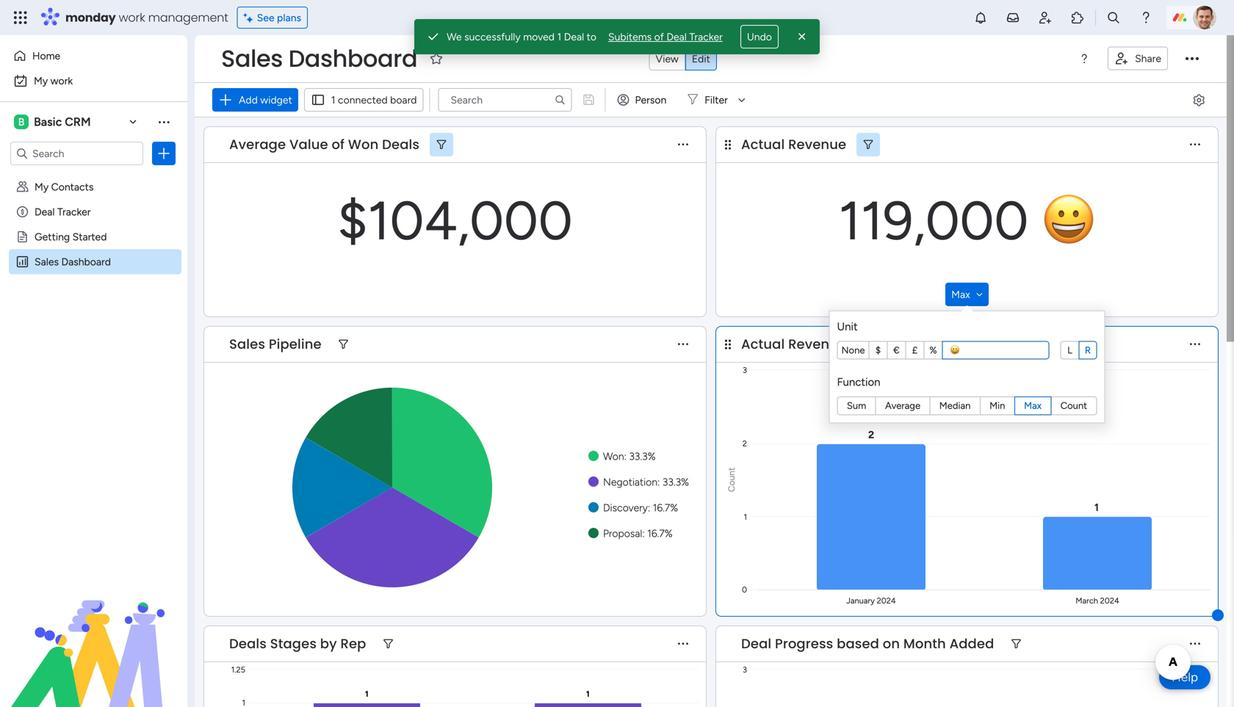Task type: describe. For each thing, give the bounding box(es) containing it.
monday
[[65, 9, 116, 26]]

average for average value of won deals
[[229, 135, 286, 154]]

widget
[[260, 94, 292, 106]]

revenue for actual revenue
[[789, 135, 847, 154]]

£
[[913, 345, 918, 356]]

alert containing we successfully moved 1 deal to
[[415, 19, 820, 54]]

none search field inside sales dashboard banner
[[438, 88, 572, 112]]

deal tracker
[[35, 206, 91, 218]]

1 vertical spatial more dots image
[[679, 639, 689, 650]]

my contacts
[[35, 181, 94, 193]]

workspace options image
[[157, 114, 171, 129]]

add widget button
[[212, 88, 298, 112]]

pipeline
[[269, 335, 322, 354]]

crm
[[65, 115, 91, 129]]

deal inside field
[[742, 635, 772, 654]]

more dots image for deal progress based on month added
[[1191, 639, 1201, 650]]

see plans
[[257, 11, 301, 24]]

actual for actual revenue by month (deals won)
[[742, 335, 785, 354]]

actual for actual revenue
[[742, 135, 785, 154]]

function
[[838, 376, 881, 389]]

by for revenue
[[851, 335, 867, 354]]

Type your own field
[[947, 344, 1046, 357]]

max inside button
[[952, 288, 971, 301]]

arrow down image
[[734, 91, 751, 109]]

update feed image
[[1006, 10, 1021, 25]]

deals inside average value of won deals field
[[382, 135, 420, 154]]

value
[[290, 135, 328, 154]]

help image
[[1139, 10, 1154, 25]]

sales dashboard banner
[[195, 35, 1228, 118]]

b
[[18, 116, 24, 128]]

actual revenue
[[742, 135, 847, 154]]

contacts
[[51, 181, 94, 193]]

: for won
[[625, 451, 627, 463]]

more dots image for sales pipeline
[[679, 339, 689, 350]]

stages
[[270, 635, 317, 654]]

on
[[883, 635, 901, 654]]

help
[[1173, 670, 1199, 685]]

see
[[257, 11, 275, 24]]

won)
[[964, 335, 999, 354]]

unit
[[838, 321, 858, 334]]

Sales Dashboard field
[[218, 42, 421, 75]]

$104,000
[[338, 188, 573, 253]]

1 vertical spatial won
[[604, 451, 625, 463]]

notifications image
[[974, 10, 989, 25]]

menu image
[[1079, 53, 1091, 65]]

help button
[[1160, 666, 1211, 690]]

edit button
[[686, 47, 717, 71]]

subitems of deal tracker link
[[609, 29, 723, 44]]

display modes group
[[649, 47, 717, 71]]

$
[[876, 345, 881, 356]]

Actual Revenue field
[[738, 135, 851, 154]]

basic
[[34, 115, 62, 129]]

discovery : 16.7%
[[604, 502, 679, 515]]

person
[[636, 94, 667, 106]]

by for stages
[[320, 635, 337, 654]]

started
[[72, 231, 107, 243]]

home
[[32, 50, 60, 62]]

1 inside popup button
[[331, 94, 336, 106]]

view button
[[649, 47, 686, 71]]

settings image
[[1192, 92, 1207, 107]]

sales pipeline
[[229, 335, 322, 354]]

progress
[[776, 635, 834, 654]]

sum
[[847, 400, 867, 412]]

search image
[[555, 94, 566, 106]]

person button
[[612, 88, 676, 112]]

moved
[[524, 31, 555, 43]]

more dots image for average value of won deals
[[679, 139, 689, 150]]

share
[[1136, 52, 1162, 65]]

r
[[1086, 345, 1092, 356]]

based
[[837, 635, 880, 654]]

edit
[[692, 53, 711, 65]]

added
[[950, 635, 995, 654]]

1 vertical spatial month
[[904, 635, 947, 654]]

negotiation : 33.3%
[[604, 476, 690, 489]]

getting
[[35, 231, 70, 243]]

plans
[[277, 11, 301, 24]]

terry turtle image
[[1194, 6, 1217, 29]]

search everything image
[[1107, 10, 1122, 25]]

Filter dashboard by text search field
[[438, 88, 572, 112]]

Actual Revenue by Month (Deals won) field
[[738, 335, 1003, 354]]

😀
[[1043, 188, 1096, 253]]

€
[[894, 345, 900, 356]]

proposal
[[604, 528, 643, 540]]

0 vertical spatial of
[[655, 31, 664, 43]]

average value of won deals
[[229, 135, 420, 154]]

dashboard inside "list box"
[[61, 256, 111, 268]]

33.3% for negotiation : 33.3%
[[663, 476, 690, 489]]

we successfully moved 1 deal to
[[447, 31, 597, 43]]

my for my contacts
[[35, 181, 49, 193]]

close image
[[795, 29, 810, 44]]

dashboard inside banner
[[289, 42, 418, 75]]

min
[[990, 400, 1006, 412]]

: for negotiation
[[658, 476, 660, 489]]

(deals
[[917, 335, 961, 354]]

public board image
[[15, 230, 29, 244]]

119,000
[[839, 188, 1029, 253]]

proposal : 16.7%
[[604, 528, 673, 540]]



Task type: locate. For each thing, give the bounding box(es) containing it.
1 revenue from the top
[[789, 135, 847, 154]]

0 horizontal spatial average
[[229, 135, 286, 154]]

dapulse drag handle 3 image
[[726, 339, 731, 350]]

view
[[656, 53, 679, 65]]

max
[[952, 288, 971, 301], [1025, 400, 1042, 412]]

deal inside "list box"
[[35, 206, 55, 218]]

public dashboard image
[[15, 255, 29, 269]]

1 vertical spatial my
[[35, 181, 49, 193]]

1 vertical spatial revenue
[[789, 335, 847, 354]]

0 vertical spatial by
[[851, 335, 867, 354]]

1 vertical spatial of
[[332, 135, 345, 154]]

filter button
[[682, 88, 751, 112]]

list box containing my contacts
[[0, 172, 187, 473]]

0 vertical spatial more dots image
[[1191, 139, 1201, 150]]

1 vertical spatial 16.7%
[[648, 528, 673, 540]]

sales dashboard inside "list box"
[[35, 256, 111, 268]]

119,000 😀
[[839, 188, 1096, 253]]

undo button
[[741, 25, 779, 49]]

work
[[119, 9, 145, 26], [50, 75, 73, 87]]

Search in workspace field
[[31, 145, 123, 162]]

select product image
[[13, 10, 28, 25]]

successfully
[[465, 31, 521, 43]]

tracker down 'contacts'
[[57, 206, 91, 218]]

: up discovery : 16.7% on the bottom of page
[[658, 476, 660, 489]]

add
[[239, 94, 258, 106]]

tracker inside alert
[[690, 31, 723, 43]]

monday marketplace image
[[1071, 10, 1086, 25]]

deals stages by rep
[[229, 635, 366, 654]]

0 horizontal spatial by
[[320, 635, 337, 654]]

median
[[940, 400, 971, 412]]

0 vertical spatial sales dashboard
[[221, 42, 418, 75]]

home link
[[9, 44, 179, 68]]

board
[[390, 94, 417, 106]]

work for monday
[[119, 9, 145, 26]]

0 vertical spatial 16.7%
[[653, 502, 679, 515]]

subitems of deal tracker
[[609, 31, 723, 43]]

sales right public dashboard image
[[35, 256, 59, 268]]

my inside "list box"
[[35, 181, 49, 193]]

max left angle down image
[[952, 288, 971, 301]]

1 vertical spatial tracker
[[57, 206, 91, 218]]

1
[[558, 31, 562, 43], [331, 94, 336, 106]]

0 vertical spatial dashboard
[[289, 42, 418, 75]]

none
[[842, 345, 866, 357]]

of right value
[[332, 135, 345, 154]]

1 horizontal spatial more dots image
[[1191, 139, 1201, 150]]

: up the negotiation
[[625, 451, 627, 463]]

1 vertical spatial by
[[320, 635, 337, 654]]

: for proposal
[[643, 528, 645, 540]]

0 horizontal spatial tracker
[[57, 206, 91, 218]]

2 vertical spatial sales
[[229, 335, 265, 354]]

my work
[[34, 75, 73, 87]]

average for average
[[886, 400, 921, 412]]

0 vertical spatial month
[[871, 335, 913, 354]]

sales up add widget popup button
[[221, 42, 283, 75]]

0 horizontal spatial max
[[952, 288, 971, 301]]

deals
[[382, 135, 420, 154], [229, 635, 267, 654]]

lottie animation element
[[0, 559, 187, 708]]

1 vertical spatial actual
[[742, 335, 785, 354]]

filter
[[705, 94, 728, 106]]

won inside field
[[348, 135, 379, 154]]

options image
[[157, 146, 171, 161]]

0 vertical spatial won
[[348, 135, 379, 154]]

undo
[[748, 31, 773, 43]]

1 vertical spatial deals
[[229, 635, 267, 654]]

1 vertical spatial sales
[[35, 256, 59, 268]]

workspace selection element
[[14, 113, 93, 131]]

0 vertical spatial tracker
[[690, 31, 723, 43]]

sales left pipeline
[[229, 335, 265, 354]]

dashboard up connected
[[289, 42, 418, 75]]

0 horizontal spatial work
[[50, 75, 73, 87]]

of up view 'button'
[[655, 31, 664, 43]]

0 horizontal spatial 1
[[331, 94, 336, 106]]

0 horizontal spatial sales dashboard
[[35, 256, 111, 268]]

invite members image
[[1039, 10, 1053, 25]]

angle down image
[[977, 290, 983, 300]]

by inside actual revenue by month (deals won) field
[[851, 335, 867, 354]]

sales dashboard down getting started
[[35, 256, 111, 268]]

work right monday
[[119, 9, 145, 26]]

sales dashboard down plans
[[221, 42, 418, 75]]

1 vertical spatial max
[[1025, 400, 1042, 412]]

deal progress based on month added
[[742, 635, 995, 654]]

list box
[[0, 172, 187, 473]]

dashboard down started
[[61, 256, 111, 268]]

1 horizontal spatial work
[[119, 9, 145, 26]]

tracker up edit button
[[690, 31, 723, 43]]

my
[[34, 75, 48, 87], [35, 181, 49, 193]]

won : 33.3%
[[604, 451, 656, 463]]

tracker
[[690, 31, 723, 43], [57, 206, 91, 218]]

sales
[[221, 42, 283, 75], [35, 256, 59, 268], [229, 335, 265, 354]]

month
[[871, 335, 913, 354], [904, 635, 947, 654]]

Sales Pipeline field
[[226, 335, 325, 354]]

dapulse drag handle 3 image
[[726, 139, 731, 150]]

more dots image
[[679, 139, 689, 150], [679, 339, 689, 350], [1191, 339, 1201, 350], [1191, 639, 1201, 650]]

1 connected board button
[[304, 88, 424, 112]]

0 vertical spatial average
[[229, 135, 286, 154]]

1 right moved
[[558, 31, 562, 43]]

rep
[[341, 635, 366, 654]]

revenue for actual revenue by month (deals won)
[[789, 335, 847, 354]]

max right min
[[1025, 400, 1042, 412]]

0 horizontal spatial more dots image
[[679, 639, 689, 650]]

16.7% down discovery : 16.7% on the bottom of page
[[648, 528, 673, 540]]

by
[[851, 335, 867, 354], [320, 635, 337, 654]]

: down discovery : 16.7% on the bottom of page
[[643, 528, 645, 540]]

my work option
[[9, 69, 179, 93]]

my down home
[[34, 75, 48, 87]]

of inside field
[[332, 135, 345, 154]]

average right the sum
[[886, 400, 921, 412]]

deal
[[564, 31, 585, 43], [667, 31, 687, 43], [35, 206, 55, 218], [742, 635, 772, 654]]

1 horizontal spatial sales dashboard
[[221, 42, 418, 75]]

0 vertical spatial deals
[[382, 135, 420, 154]]

of
[[655, 31, 664, 43], [332, 135, 345, 154]]

deals down board
[[382, 135, 420, 154]]

1 horizontal spatial average
[[886, 400, 921, 412]]

add widget
[[239, 94, 292, 106]]

33.3%
[[630, 451, 656, 463], [663, 476, 690, 489]]

revenue
[[789, 135, 847, 154], [789, 335, 847, 354]]

0 horizontal spatial of
[[332, 135, 345, 154]]

actual
[[742, 135, 785, 154], [742, 335, 785, 354]]

discovery
[[604, 502, 648, 515]]

1 vertical spatial 33.3%
[[663, 476, 690, 489]]

1 horizontal spatial tracker
[[690, 31, 723, 43]]

more dots image
[[1191, 139, 1201, 150], [679, 639, 689, 650]]

sales inside "list box"
[[35, 256, 59, 268]]

0 horizontal spatial deals
[[229, 635, 267, 654]]

1 horizontal spatial by
[[851, 335, 867, 354]]

None search field
[[438, 88, 572, 112]]

1 vertical spatial 1
[[331, 94, 336, 106]]

count
[[1061, 400, 1088, 412]]

33.3% up negotiation : 33.3%
[[630, 451, 656, 463]]

sales for sales pipeline field
[[229, 335, 265, 354]]

sales for sales dashboard field on the top of page
[[221, 42, 283, 75]]

average down add widget popup button
[[229, 135, 286, 154]]

my inside option
[[34, 75, 48, 87]]

subitems
[[609, 31, 652, 43]]

my left 'contacts'
[[35, 181, 49, 193]]

work down home
[[50, 75, 73, 87]]

won
[[348, 135, 379, 154], [604, 451, 625, 463]]

home option
[[9, 44, 179, 68]]

sales inside field
[[229, 335, 265, 354]]

0 vertical spatial max
[[952, 288, 971, 301]]

sales dashboard
[[221, 42, 418, 75], [35, 256, 111, 268]]

Deals Stages by Rep field
[[226, 635, 370, 654]]

1 left connected
[[331, 94, 336, 106]]

0 vertical spatial revenue
[[789, 135, 847, 154]]

won down 1 connected board popup button
[[348, 135, 379, 154]]

16.7% down negotiation : 33.3%
[[653, 502, 679, 515]]

1 vertical spatial work
[[50, 75, 73, 87]]

16.7% for proposal : 16.7%
[[648, 528, 673, 540]]

more options image
[[1186, 52, 1200, 66]]

0 vertical spatial actual
[[742, 135, 785, 154]]

33.3% for won : 33.3%
[[630, 451, 656, 463]]

work for my
[[50, 75, 73, 87]]

1 inside alert
[[558, 31, 562, 43]]

1 connected board
[[331, 94, 417, 106]]

1 horizontal spatial 33.3%
[[663, 476, 690, 489]]

workspace image
[[14, 114, 29, 130]]

by inside deals stages by rep field
[[320, 635, 337, 654]]

0 vertical spatial 1
[[558, 31, 562, 43]]

management
[[148, 9, 228, 26]]

1 horizontal spatial of
[[655, 31, 664, 43]]

1 actual from the top
[[742, 135, 785, 154]]

to
[[587, 31, 597, 43]]

33.3% up discovery : 16.7% on the bottom of page
[[663, 476, 690, 489]]

connected
[[338, 94, 388, 106]]

average inside average value of won deals field
[[229, 135, 286, 154]]

my work link
[[9, 69, 179, 93]]

deal left to
[[564, 31, 585, 43]]

16.7%
[[653, 502, 679, 515], [648, 528, 673, 540]]

we
[[447, 31, 462, 43]]

1 vertical spatial dashboard
[[61, 256, 111, 268]]

deal up display modes group
[[667, 31, 687, 43]]

share button
[[1109, 47, 1169, 70]]

by down the unit
[[851, 335, 867, 354]]

0 horizontal spatial dashboard
[[61, 256, 111, 268]]

max button
[[946, 283, 989, 306]]

see plans button
[[237, 7, 308, 29]]

work inside option
[[50, 75, 73, 87]]

1 horizontal spatial dashboard
[[289, 42, 418, 75]]

16.7% for discovery : 16.7%
[[653, 502, 679, 515]]

0 horizontal spatial won
[[348, 135, 379, 154]]

1 horizontal spatial max
[[1025, 400, 1042, 412]]

%
[[930, 345, 938, 356]]

0 horizontal spatial 33.3%
[[630, 451, 656, 463]]

1 vertical spatial average
[[886, 400, 921, 412]]

getting started
[[35, 231, 107, 243]]

lottie animation image
[[0, 559, 187, 708]]

l
[[1068, 345, 1073, 356]]

by left rep
[[320, 635, 337, 654]]

actual revenue by month (deals won)
[[742, 335, 999, 354]]

2 actual from the top
[[742, 335, 785, 354]]

Average Value of Won Deals field
[[226, 135, 423, 154]]

: down negotiation : 33.3%
[[648, 502, 651, 515]]

average
[[229, 135, 286, 154], [886, 400, 921, 412]]

2 revenue from the top
[[789, 335, 847, 354]]

actual right dapulse drag handle 3 image
[[742, 335, 785, 354]]

sales inside banner
[[221, 42, 283, 75]]

: for discovery
[[648, 502, 651, 515]]

basic crm
[[34, 115, 91, 129]]

deals inside deals stages by rep field
[[229, 635, 267, 654]]

option
[[0, 174, 187, 177]]

0 vertical spatial my
[[34, 75, 48, 87]]

add to favorites image
[[429, 51, 444, 66]]

my for my work
[[34, 75, 48, 87]]

deals left stages
[[229, 635, 267, 654]]

deal left progress
[[742, 635, 772, 654]]

alert
[[415, 19, 820, 54]]

1 horizontal spatial won
[[604, 451, 625, 463]]

actual right dapulse drag handle 3 icon
[[742, 135, 785, 154]]

0 vertical spatial work
[[119, 9, 145, 26]]

1 vertical spatial sales dashboard
[[35, 256, 111, 268]]

sales dashboard inside banner
[[221, 42, 418, 75]]

0 vertical spatial sales
[[221, 42, 283, 75]]

monday work management
[[65, 9, 228, 26]]

Deal Progress based on Month Added field
[[738, 635, 999, 654]]

1 horizontal spatial 1
[[558, 31, 562, 43]]

tracker inside "list box"
[[57, 206, 91, 218]]

negotiation
[[604, 476, 658, 489]]

dashboard
[[289, 42, 418, 75], [61, 256, 111, 268]]

deal up getting
[[35, 206, 55, 218]]

0 vertical spatial 33.3%
[[630, 451, 656, 463]]

won up the negotiation
[[604, 451, 625, 463]]

1 horizontal spatial deals
[[382, 135, 420, 154]]



Task type: vqa. For each thing, say whether or not it's contained in the screenshot.
first O from the left
no



